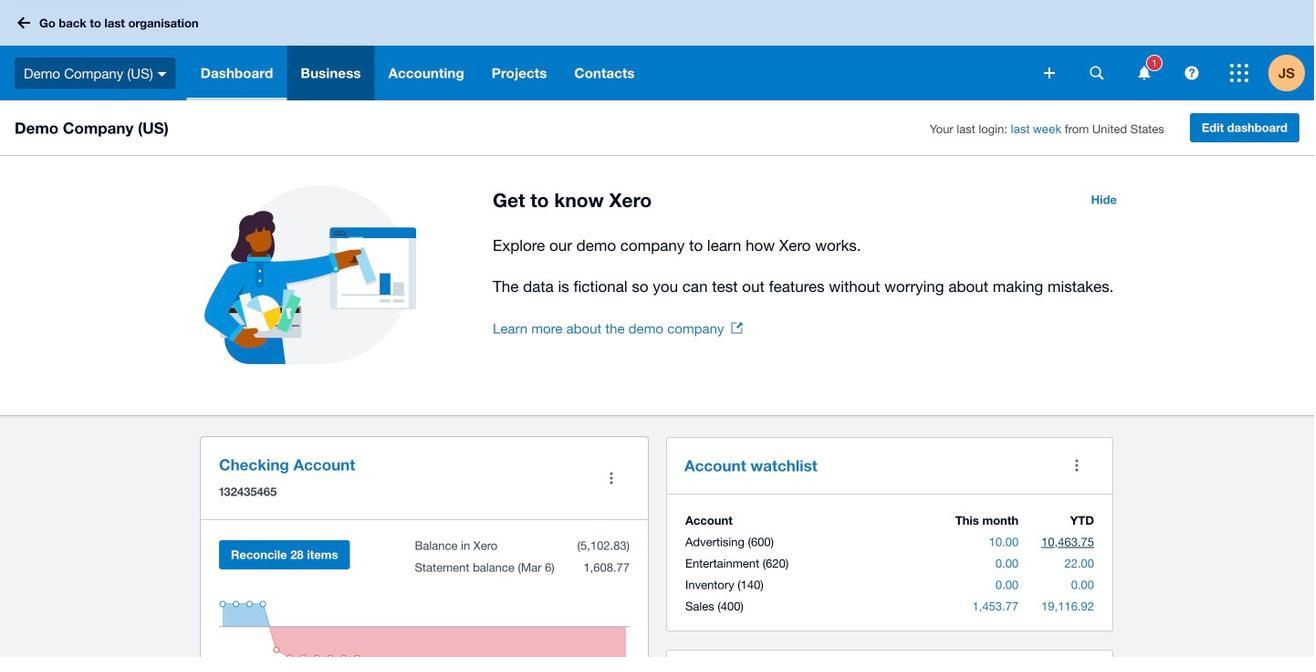 Task type: locate. For each thing, give the bounding box(es) containing it.
svg image
[[17, 17, 30, 29], [1231, 64, 1249, 82], [1044, 68, 1055, 79], [158, 72, 167, 76]]

0 horizontal spatial svg image
[[1090, 66, 1104, 80]]

2 svg image from the left
[[1139, 66, 1151, 80]]

1 svg image from the left
[[1090, 66, 1104, 80]]

svg image
[[1090, 66, 1104, 80], [1139, 66, 1151, 80], [1185, 66, 1199, 80]]

2 horizontal spatial svg image
[[1185, 66, 1199, 80]]

banner
[[0, 0, 1315, 100]]

1 horizontal spatial svg image
[[1139, 66, 1151, 80]]

manage menu toggle image
[[593, 460, 630, 497]]



Task type: describe. For each thing, give the bounding box(es) containing it.
intro banner body element
[[493, 233, 1128, 299]]

3 svg image from the left
[[1185, 66, 1199, 80]]



Task type: vqa. For each thing, say whether or not it's contained in the screenshot.
svg icon
yes



